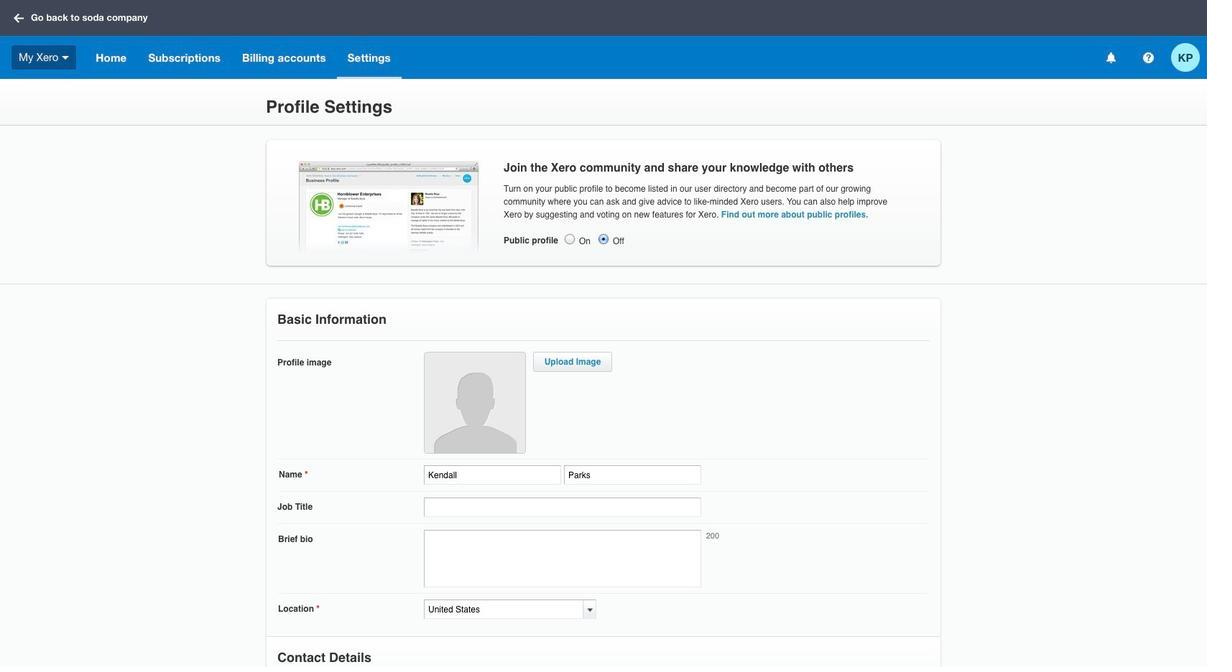 Task type: vqa. For each thing, say whether or not it's contained in the screenshot.
'banner'
yes



Task type: describe. For each thing, give the bounding box(es) containing it.
0 horizontal spatial svg image
[[14, 13, 24, 23]]

First text field
[[424, 466, 561, 485]]

0 horizontal spatial svg image
[[62, 56, 69, 59]]



Task type: locate. For each thing, give the bounding box(es) containing it.
None text field
[[424, 498, 701, 517]]

svg image
[[14, 13, 24, 23], [1106, 52, 1116, 63]]

0 vertical spatial svg image
[[14, 13, 24, 23]]

banner
[[0, 0, 1207, 79]]

1 horizontal spatial svg image
[[1106, 52, 1116, 63]]

None button
[[563, 233, 576, 246], [597, 233, 610, 246], [563, 233, 576, 246], [597, 233, 610, 246]]

Last text field
[[564, 466, 701, 485]]

1 horizontal spatial svg image
[[1143, 52, 1154, 63]]

None text field
[[424, 530, 701, 588], [424, 600, 584, 619], [424, 530, 701, 588], [424, 600, 584, 619]]

1 vertical spatial svg image
[[1106, 52, 1116, 63]]

svg image
[[1143, 52, 1154, 63], [62, 56, 69, 59]]



